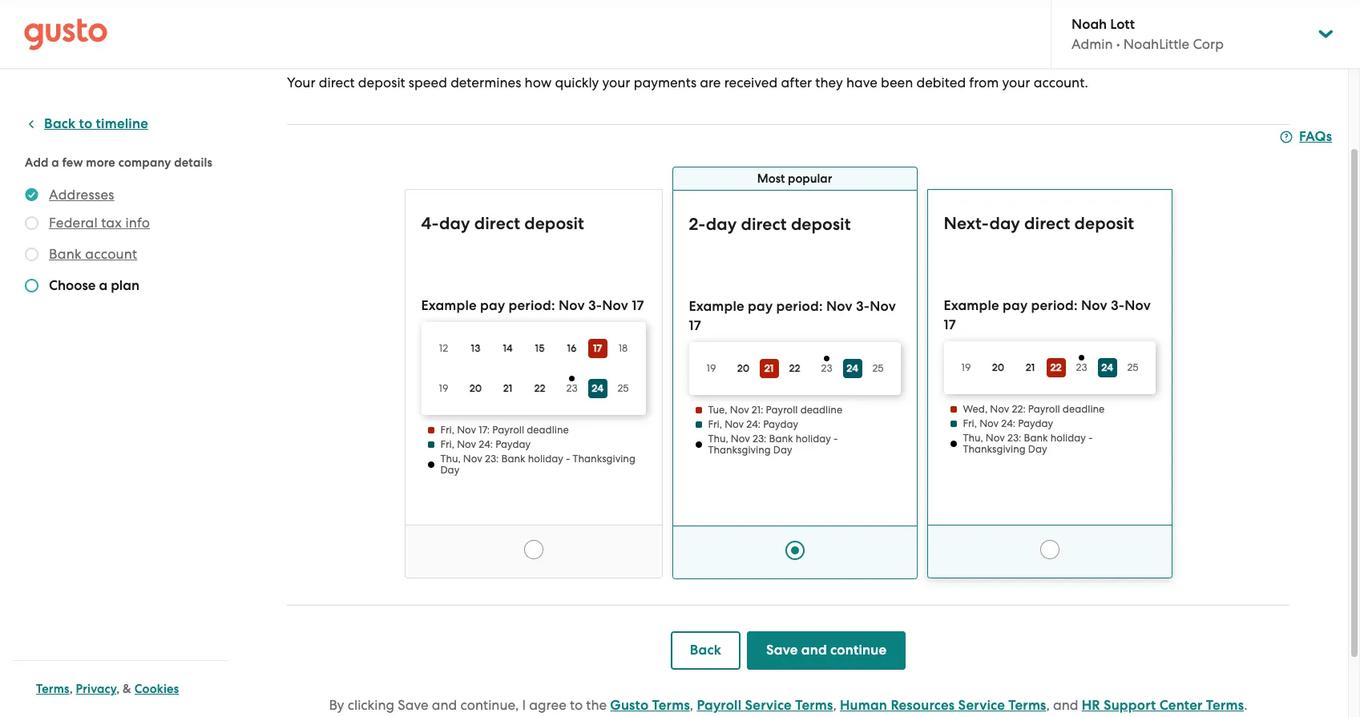 Task type: vqa. For each thing, say whether or not it's contained in the screenshot.
circle check icon
yes



Task type: locate. For each thing, give the bounding box(es) containing it.
period for next-day direct deposit
[[1032, 297, 1074, 314]]

thu, inside most popular button
[[708, 433, 729, 445]]

1 horizontal spatial holiday
[[796, 433, 831, 445]]

fri, nov 24 : payday for 2-
[[708, 419, 799, 431]]

deposit
[[358, 75, 405, 91], [525, 213, 584, 234], [1075, 213, 1135, 234], [791, 214, 851, 235]]

holiday for next-day direct deposit
[[1051, 432, 1086, 444]]

direct inside most popular button
[[741, 214, 787, 235]]

day down wed, nov 22 : payroll deadline
[[1029, 443, 1048, 455]]

1 vertical spatial back
[[690, 642, 722, 659]]

thanksgiving inside thanksgiving day
[[573, 453, 636, 465]]

fri, for next-
[[963, 418, 977, 430]]

2 horizontal spatial 19
[[962, 362, 971, 374]]

0 horizontal spatial holiday
[[528, 453, 564, 465]]

info
[[125, 215, 150, 231]]

pay for next-
[[1003, 297, 1028, 314]]

gusto terms link
[[610, 698, 690, 714]]

lott
[[1111, 16, 1135, 33]]

save up by clicking save and continue, i agree to the gusto terms , payroll service terms , human resources service terms , and hr support center terms .
[[767, 642, 798, 659]]

0 vertical spatial a
[[52, 156, 59, 170]]

day for 2-
[[706, 214, 737, 235]]

payroll right tue, on the bottom right
[[766, 404, 798, 416]]

and left hr
[[1054, 698, 1079, 714]]

period inside most popular button
[[777, 298, 819, 315]]

direct for 2-day direct deposit
[[741, 214, 787, 235]]

1 horizontal spatial service
[[959, 698, 1006, 714]]

save inside button
[[767, 642, 798, 659]]

1 vertical spatial check image
[[25, 279, 38, 293]]

2-day direct deposit
[[689, 214, 851, 235]]

0 horizontal spatial 3
[[588, 297, 596, 314]]

period
[[509, 297, 552, 314], [1032, 297, 1074, 314], [777, 298, 819, 315]]

2 horizontal spatial payday
[[1018, 418, 1054, 430]]

1 horizontal spatial thu,
[[708, 433, 729, 445]]

fri, nov 17 : payroll deadline
[[441, 424, 569, 436]]

2 horizontal spatial 20
[[992, 362, 1005, 374]]

0 horizontal spatial nov 17
[[689, 298, 896, 334]]

to inside button
[[79, 115, 92, 132]]

terms left hr
[[1009, 698, 1047, 714]]

thu,
[[963, 432, 984, 444], [708, 433, 729, 445], [441, 453, 461, 465]]

day inside most popular button
[[774, 444, 793, 456]]

example inside most popular button
[[689, 298, 745, 315]]

thu, nov 23 : bank holiday - thanksgiving day down tue, nov 21 : payroll deadline
[[708, 433, 838, 456]]

21 right tue, on the bottom right
[[752, 404, 761, 416]]

fri, nov 24 : payday down wed, nov 22 : payroll deadline
[[963, 418, 1054, 430]]

1 horizontal spatial example
[[689, 298, 745, 315]]

holiday down fri, nov 17 : payroll deadline
[[528, 453, 564, 465]]

0 horizontal spatial day
[[439, 213, 470, 234]]

25 for 2-day direct deposit
[[873, 362, 884, 374]]

19 down 12 on the left of page
[[439, 382, 449, 395]]

check image
[[25, 216, 38, 230]]

circle check image
[[25, 185, 38, 204]]

fri, down wed,
[[963, 418, 977, 430]]

1 horizontal spatial 3
[[856, 298, 864, 315]]

holiday down wed, nov 22 : payroll deadline
[[1051, 432, 1086, 444]]

your
[[603, 75, 631, 91], [1003, 75, 1031, 91]]

14
[[503, 342, 513, 354]]

22 up tue, nov 21 : payroll deadline
[[789, 362, 801, 374]]

1 horizontal spatial and
[[802, 642, 827, 659]]

payday up thu, nov 23 : bank holiday -
[[496, 439, 531, 451]]

19 up tue, on the bottom right
[[707, 362, 716, 374]]

thanksgiving for 2-
[[708, 444, 771, 456]]

23 up wed, nov 22 : payroll deadline
[[1076, 362, 1088, 374]]

save inside by clicking save and continue, i agree to the gusto terms , payroll service terms , human resources service terms , and hr support center terms .
[[398, 698, 429, 714]]

1 horizontal spatial nov 17
[[944, 297, 1151, 334]]

0 horizontal spatial example
[[421, 297, 477, 314]]

payroll for 2-
[[766, 404, 798, 416]]

, left human
[[833, 698, 837, 714]]

thu, for 4-
[[441, 453, 461, 465]]

save
[[767, 642, 798, 659], [398, 698, 429, 714]]

1 horizontal spatial period
[[777, 298, 819, 315]]

to
[[79, 115, 92, 132], [570, 698, 583, 714]]

2 horizontal spatial period
[[1032, 297, 1074, 314]]

thu, for next-
[[963, 432, 984, 444]]

continue
[[831, 642, 887, 659]]

fri, inside most popular button
[[708, 419, 722, 431]]

direct for next-day direct deposit
[[1025, 213, 1071, 234]]

to left the in the left of the page
[[570, 698, 583, 714]]

2 horizontal spatial fri, nov 24 : payday
[[963, 418, 1054, 430]]

account
[[85, 246, 137, 262]]

deadline for 4-day direct deposit
[[527, 424, 569, 436]]

19 for 2-
[[707, 362, 716, 374]]

19 for next-
[[962, 362, 971, 374]]

determines
[[451, 75, 521, 91]]

deposit inside most popular button
[[791, 214, 851, 235]]

payday down tue, nov 21 : payroll deadline
[[763, 419, 799, 431]]

been
[[881, 75, 914, 91]]

fri, nov 24 : payday for next-
[[963, 418, 1054, 430]]

bank down tue, nov 21 : payroll deadline
[[769, 433, 793, 445]]

check image
[[25, 248, 38, 261], [25, 279, 38, 293]]

19 up wed,
[[962, 362, 971, 374]]

2 your from the left
[[1003, 75, 1031, 91]]

thanksgiving inside most popular button
[[708, 444, 771, 456]]

thu, nov 23 : bank holiday - thanksgiving day down wed, nov 22 : payroll deadline
[[963, 432, 1093, 455]]

terms link
[[36, 682, 69, 697]]

19 inside most popular button
[[707, 362, 716, 374]]

back
[[44, 115, 76, 132], [690, 642, 722, 659]]

holiday for 2-day direct deposit
[[796, 433, 831, 445]]

are
[[700, 75, 721, 91]]

2 horizontal spatial deadline
[[1063, 403, 1105, 415]]

a for plan
[[99, 277, 108, 294]]

day down tue, nov 21 : payroll deadline
[[774, 444, 793, 456]]

nov 17 for next-
[[944, 297, 1151, 334]]

1 horizontal spatial a
[[99, 277, 108, 294]]

0 vertical spatial save
[[767, 642, 798, 659]]

choose
[[49, 277, 96, 294]]

back for back to timeline
[[44, 115, 76, 132]]

1 check image from the top
[[25, 248, 38, 261]]

0 horizontal spatial example pay period : nov 3 -
[[689, 298, 870, 315]]

save and continue button
[[747, 632, 906, 670]]

terms right gusto at bottom
[[652, 698, 690, 714]]

22
[[1051, 362, 1062, 374], [789, 362, 801, 374], [534, 382, 546, 395], [1012, 403, 1023, 415]]

holiday
[[1051, 432, 1086, 444], [796, 433, 831, 445], [528, 453, 564, 465]]

0 horizontal spatial to
[[79, 115, 92, 132]]

to left timeline
[[79, 115, 92, 132]]

thu, nov 23 : bank holiday - thanksgiving day inside most popular button
[[708, 433, 838, 456]]

day
[[439, 213, 470, 234], [990, 213, 1021, 234], [706, 214, 737, 235]]

20 for next-
[[992, 362, 1005, 374]]

1 horizontal spatial back
[[690, 642, 722, 659]]

1 horizontal spatial to
[[570, 698, 583, 714]]

day inside most popular button
[[706, 214, 737, 235]]

bank for 4-day direct deposit
[[502, 453, 526, 465]]

thu, down tue, on the bottom right
[[708, 433, 729, 445]]

pay for 2-
[[748, 298, 773, 315]]

back to timeline button
[[25, 115, 148, 134]]

holiday inside most popular button
[[796, 433, 831, 445]]

and left "continue,"
[[432, 698, 457, 714]]

24
[[1102, 362, 1114, 374], [847, 363, 859, 375], [592, 383, 604, 395], [1002, 418, 1013, 430], [747, 419, 758, 431], [479, 439, 491, 451]]

0 horizontal spatial save
[[398, 698, 429, 714]]

•
[[1117, 36, 1121, 52]]

terms , privacy , & cookies
[[36, 682, 179, 697]]

payroll up thu, nov 23 : bank holiday -
[[493, 424, 525, 436]]

1 horizontal spatial your
[[1003, 75, 1031, 91]]

0 horizontal spatial deadline
[[527, 424, 569, 436]]

1 service from the left
[[745, 698, 792, 714]]

noahlittle
[[1124, 36, 1190, 52]]

:
[[552, 297, 555, 314], [1074, 297, 1078, 314], [819, 298, 823, 315], [1023, 403, 1026, 415], [761, 404, 764, 416], [1013, 418, 1016, 430], [758, 419, 761, 431], [487, 424, 490, 436], [1019, 432, 1022, 444], [764, 433, 767, 445], [491, 439, 493, 451], [496, 453, 499, 465]]

2 check image from the top
[[25, 279, 38, 293]]

terms left privacy at the left of page
[[36, 682, 69, 697]]

&
[[123, 682, 132, 697]]

0 horizontal spatial thu,
[[441, 453, 461, 465]]

example pay period : nov 3 - inside most popular button
[[689, 298, 870, 315]]

payroll down back button
[[697, 698, 742, 714]]

and
[[802, 642, 827, 659], [432, 698, 457, 714], [1054, 698, 1079, 714]]

1 vertical spatial to
[[570, 698, 583, 714]]

choose a plan list
[[25, 185, 222, 299]]

nov 17
[[944, 297, 1151, 334], [689, 298, 896, 334]]

1 horizontal spatial fri, nov 24 : payday
[[708, 419, 799, 431]]

thu, down wed,
[[963, 432, 984, 444]]

22 down 15
[[534, 382, 546, 395]]

day for 4-
[[439, 213, 470, 234]]

2 horizontal spatial 3
[[1111, 297, 1119, 314]]

popular
[[788, 172, 833, 186]]

day inside thanksgiving day
[[441, 464, 460, 476]]

fri, down tue, on the bottom right
[[708, 419, 722, 431]]

None radio
[[785, 541, 805, 560]]

bank account
[[49, 246, 137, 262]]

service down the save and continue button
[[745, 698, 792, 714]]

timeline
[[96, 115, 148, 132]]

,
[[69, 682, 73, 697], [116, 682, 120, 697], [690, 698, 694, 714], [833, 698, 837, 714], [1047, 698, 1050, 714]]

fri, down fri, nov 17 : payroll deadline
[[441, 439, 455, 451]]

most
[[758, 172, 785, 186]]

pay for 4-
[[480, 297, 505, 314]]

0 vertical spatial back
[[44, 115, 76, 132]]

bank for next-day direct deposit
[[1024, 432, 1048, 444]]

service
[[745, 698, 792, 714], [959, 698, 1006, 714]]

faqs button
[[1281, 127, 1333, 147]]

22 inside most popular button
[[789, 362, 801, 374]]

2 horizontal spatial holiday
[[1051, 432, 1086, 444]]

thu, down fri, nov 17 : payroll deadline
[[441, 453, 461, 465]]

20 inside most popular button
[[737, 362, 750, 374]]

0 horizontal spatial payday
[[496, 439, 531, 451]]

fri, nov 24 : payday down tue, nov 21 : payroll deadline
[[708, 419, 799, 431]]

a
[[52, 156, 59, 170], [99, 277, 108, 294]]

2 horizontal spatial example
[[944, 297, 1000, 314]]

, left &
[[116, 682, 120, 697]]

holiday down tue, nov 21 : payroll deadline
[[796, 433, 831, 445]]

by
[[329, 698, 344, 714]]

payday down wed, nov 22 : payroll deadline
[[1018, 418, 1054, 430]]

federal
[[49, 215, 98, 231]]

example pay period : nov 3 - for 2-
[[689, 298, 870, 315]]

period for 4-day direct deposit
[[509, 297, 552, 314]]

1 horizontal spatial save
[[767, 642, 798, 659]]

fri, nov 24 : payday inside most popular button
[[708, 419, 799, 431]]

21 down 14
[[503, 382, 513, 395]]

example pay period : nov 3 -
[[944, 297, 1125, 314], [689, 298, 870, 315]]

payroll
[[1029, 403, 1061, 415], [766, 404, 798, 416], [493, 424, 525, 436], [697, 698, 742, 714]]

1 vertical spatial a
[[99, 277, 108, 294]]

nov 17 inside most popular button
[[689, 298, 896, 334]]

wed, nov 22 : payroll deadline
[[963, 403, 1105, 415]]

day down fri, nov 17 : payroll deadline
[[441, 464, 460, 476]]

20 up tue, nov 21 : payroll deadline
[[737, 362, 750, 374]]

fri, nov 24 : payday
[[963, 418, 1054, 430], [708, 419, 799, 431], [441, 439, 531, 451]]

1 horizontal spatial payday
[[763, 419, 799, 431]]

payroll inside most popular button
[[766, 404, 798, 416]]

25 inside most popular button
[[873, 362, 884, 374]]

and inside button
[[802, 642, 827, 659]]

2 horizontal spatial thu,
[[963, 432, 984, 444]]

22 right wed,
[[1012, 403, 1023, 415]]

thu, nov 23 : bank holiday - thanksgiving day for next-
[[963, 432, 1093, 455]]

2 horizontal spatial pay
[[1003, 297, 1028, 314]]

your
[[287, 75, 316, 91]]

terms right center
[[1207, 698, 1245, 714]]

they
[[816, 75, 843, 91]]

center
[[1160, 698, 1203, 714]]

-
[[596, 297, 602, 314], [1119, 297, 1125, 314], [864, 298, 870, 315], [1089, 432, 1093, 444], [834, 433, 838, 445], [566, 453, 570, 465]]

clicking
[[348, 698, 395, 714]]

1 horizontal spatial 20
[[737, 362, 750, 374]]

23 up tue, nov 21 : payroll deadline
[[821, 363, 833, 375]]

0 horizontal spatial thu, nov 23 : bank holiday - thanksgiving day
[[708, 433, 838, 456]]

1 horizontal spatial day
[[706, 214, 737, 235]]

20 for 2-
[[737, 362, 750, 374]]

0 vertical spatial to
[[79, 115, 92, 132]]

0 horizontal spatial service
[[745, 698, 792, 714]]

1 your from the left
[[603, 75, 631, 91]]

check image down check icon
[[25, 248, 38, 261]]

3 for 2-day direct deposit
[[856, 298, 864, 315]]

bank inside most popular button
[[769, 433, 793, 445]]

nov 17 for 2-
[[689, 298, 896, 334]]

payday inside most popular button
[[763, 419, 799, 431]]

a for few
[[52, 156, 59, 170]]

2 horizontal spatial and
[[1054, 698, 1079, 714]]

and left continue
[[802, 642, 827, 659]]

None radio
[[524, 540, 543, 560], [1040, 540, 1060, 560], [524, 540, 543, 560], [1040, 540, 1060, 560]]

0 horizontal spatial day
[[441, 464, 460, 476]]

a left few
[[52, 156, 59, 170]]

, down back button
[[690, 698, 694, 714]]

1 horizontal spatial example pay period : nov 3 -
[[944, 297, 1125, 314]]

0 horizontal spatial back
[[44, 115, 76, 132]]

example for 4-
[[421, 297, 477, 314]]

back up gusto terms link
[[690, 642, 722, 659]]

20 up wed, nov 22 : payroll deadline
[[992, 362, 1005, 374]]

a inside list
[[99, 277, 108, 294]]

payday for next-
[[1018, 418, 1054, 430]]

payday
[[1018, 418, 1054, 430], [763, 419, 799, 431], [496, 439, 531, 451]]

thu, nov 23 : bank holiday - thanksgiving day
[[963, 432, 1093, 455], [708, 433, 838, 456]]

bank down wed, nov 22 : payroll deadline
[[1024, 432, 1048, 444]]

payroll right wed,
[[1029, 403, 1061, 415]]

pay inside most popular button
[[748, 298, 773, 315]]

0 horizontal spatial a
[[52, 156, 59, 170]]

deposit for 2-day direct deposit
[[791, 214, 851, 235]]

1 vertical spatial save
[[398, 698, 429, 714]]

0 horizontal spatial period
[[509, 297, 552, 314]]

bank down fri, nov 17 : payroll deadline
[[502, 453, 526, 465]]

terms
[[36, 682, 69, 697], [652, 698, 690, 714], [796, 698, 833, 714], [1009, 698, 1047, 714], [1207, 698, 1245, 714]]

None button
[[405, 189, 663, 579], [927, 189, 1173, 579], [405, 189, 663, 579], [927, 189, 1173, 579]]

2 horizontal spatial day
[[1029, 443, 1048, 455]]

your right from
[[1003, 75, 1031, 91]]

1 horizontal spatial 25
[[873, 362, 884, 374]]

bank
[[49, 246, 82, 262], [1024, 432, 1048, 444], [769, 433, 793, 445], [502, 453, 526, 465]]

0 horizontal spatial fri, nov 24 : payday
[[441, 439, 531, 451]]

0 horizontal spatial thanksgiving
[[573, 453, 636, 465]]

21 up wed, nov 22 : payroll deadline
[[1026, 362, 1035, 374]]

choose a plan
[[49, 277, 140, 294]]

fri, nov 24 : payday for 4-
[[441, 439, 531, 451]]

1 horizontal spatial thanksgiving
[[708, 444, 771, 456]]

check image left choose
[[25, 279, 38, 293]]

a left the plan
[[99, 277, 108, 294]]

1 horizontal spatial day
[[774, 444, 793, 456]]

support
[[1104, 698, 1157, 714]]

deadline for next-day direct deposit
[[1063, 403, 1105, 415]]

0 horizontal spatial your
[[603, 75, 631, 91]]

deadline inside most popular button
[[801, 404, 843, 416]]

service right resources
[[959, 698, 1006, 714]]

deposit for next-day direct deposit
[[1075, 213, 1135, 234]]

back up few
[[44, 115, 76, 132]]

, left privacy at the left of page
[[69, 682, 73, 697]]

0 vertical spatial check image
[[25, 248, 38, 261]]

1 horizontal spatial thu, nov 23 : bank holiday - thanksgiving day
[[963, 432, 1093, 455]]

save right clicking
[[398, 698, 429, 714]]

1 horizontal spatial pay
[[748, 298, 773, 315]]

your right quickly
[[603, 75, 631, 91]]

2 horizontal spatial day
[[990, 213, 1021, 234]]

fri, nov 24 : payday down fri, nov 17 : payroll deadline
[[441, 439, 531, 451]]

3 for 4-day direct deposit
[[588, 297, 596, 314]]

4-
[[421, 213, 439, 234]]

0 horizontal spatial pay
[[480, 297, 505, 314]]

1 horizontal spatial deadline
[[801, 404, 843, 416]]

20 down 13
[[470, 382, 482, 395]]

2 horizontal spatial 25
[[1128, 362, 1139, 374]]

bank down federal
[[49, 246, 82, 262]]

21
[[1026, 362, 1035, 374], [765, 363, 774, 375], [503, 382, 513, 395], [752, 404, 761, 416]]

1 horizontal spatial 19
[[707, 362, 716, 374]]

25
[[1128, 362, 1139, 374], [873, 362, 884, 374], [618, 382, 629, 395]]

2 horizontal spatial thanksgiving
[[963, 443, 1026, 455]]

fri, up thu, nov 23 : bank holiday -
[[441, 424, 455, 436]]

3 inside most popular button
[[856, 298, 864, 315]]

direct
[[319, 75, 355, 91], [475, 213, 520, 234], [1025, 213, 1071, 234], [741, 214, 787, 235]]

to inside by clicking save and continue, i agree to the gusto terms , payroll service terms , human resources service terms , and hr support center terms .
[[570, 698, 583, 714]]

fri,
[[963, 418, 977, 430], [708, 419, 722, 431], [441, 424, 455, 436], [441, 439, 455, 451]]



Task type: describe. For each thing, give the bounding box(es) containing it.
deadline for 2-day direct deposit
[[801, 404, 843, 416]]

next-
[[944, 213, 990, 234]]

noah
[[1072, 16, 1107, 33]]

.
[[1245, 698, 1248, 714]]

period for 2-day direct deposit
[[777, 298, 819, 315]]

payroll for 4-
[[493, 424, 525, 436]]

back for back
[[690, 642, 722, 659]]

next-day direct deposit
[[944, 213, 1135, 234]]

23 down wed, nov 22 : payroll deadline
[[1008, 432, 1019, 444]]

thu, nov 23 : bank holiday - thanksgiving day for 2-
[[708, 433, 838, 456]]

tue,
[[708, 404, 728, 416]]

by clicking save and continue, i agree to the gusto terms , payroll service terms , human resources service terms , and hr support center terms .
[[329, 698, 1248, 714]]

bank inside bank account button
[[49, 246, 82, 262]]

fri, for 4-
[[441, 439, 455, 451]]

add
[[25, 156, 49, 170]]

, left hr
[[1047, 698, 1050, 714]]

plan
[[111, 277, 140, 294]]

day for next-
[[1029, 443, 1048, 455]]

23 down fri, nov 17 : payroll deadline
[[485, 453, 496, 465]]

the
[[586, 698, 607, 714]]

21 up tue, nov 21 : payroll deadline
[[765, 363, 774, 375]]

0 horizontal spatial 20
[[470, 382, 482, 395]]

noah lott admin • noahlittle corp
[[1072, 16, 1224, 52]]

gusto
[[610, 698, 649, 714]]

fri, for 2-
[[708, 419, 722, 431]]

most popular
[[758, 172, 833, 186]]

cookies button
[[135, 680, 179, 699]]

i
[[522, 698, 526, 714]]

hr
[[1082, 698, 1101, 714]]

0 horizontal spatial 25
[[618, 382, 629, 395]]

day for next-
[[990, 213, 1021, 234]]

admin
[[1072, 36, 1113, 52]]

from
[[970, 75, 999, 91]]

23 down 16
[[566, 383, 578, 395]]

add a few more company details
[[25, 156, 213, 170]]

have
[[847, 75, 878, 91]]

corp
[[1193, 36, 1224, 52]]

details
[[174, 156, 213, 170]]

17 inside most popular button
[[689, 318, 702, 334]]

human
[[840, 698, 888, 714]]

Most popular button
[[672, 190, 918, 580]]

4-day direct deposit
[[421, 213, 584, 234]]

agree
[[529, 698, 567, 714]]

tue, nov 21 : payroll deadline
[[708, 404, 843, 416]]

addresses
[[49, 187, 114, 203]]

cookies
[[135, 682, 179, 697]]

example pay period : nov 3 - nov 17
[[421, 297, 644, 314]]

resources
[[891, 698, 955, 714]]

25 for next-day direct deposit
[[1128, 362, 1139, 374]]

0 horizontal spatial and
[[432, 698, 457, 714]]

wed,
[[963, 403, 988, 415]]

thanksgiving day
[[441, 453, 636, 476]]

more
[[86, 156, 115, 170]]

quickly
[[555, 75, 599, 91]]

payday for 2-
[[763, 419, 799, 431]]

human resources service terms link
[[840, 698, 1047, 714]]

payroll for next-
[[1029, 403, 1061, 415]]

bank for 2-day direct deposit
[[769, 433, 793, 445]]

payroll service terms link
[[697, 698, 833, 714]]

company
[[118, 156, 171, 170]]

home image
[[24, 18, 107, 50]]

federal tax info button
[[49, 213, 150, 233]]

save and continue
[[767, 642, 887, 659]]

federal tax info
[[49, 215, 150, 231]]

16
[[567, 342, 577, 354]]

payments
[[634, 75, 697, 91]]

15
[[535, 342, 545, 354]]

day for 2-
[[774, 444, 793, 456]]

tax
[[101, 215, 122, 231]]

2 service from the left
[[959, 698, 1006, 714]]

direct for 4-day direct deposit
[[475, 213, 520, 234]]

faqs
[[1300, 128, 1333, 145]]

how
[[525, 75, 552, 91]]

example pay period : nov 3 - for next-
[[944, 297, 1125, 314]]

12
[[439, 342, 448, 354]]

2-
[[689, 214, 706, 235]]

payday for 4-
[[496, 439, 531, 451]]

received
[[725, 75, 778, 91]]

privacy link
[[76, 682, 116, 697]]

back button
[[671, 632, 741, 670]]

example for 2-
[[689, 298, 745, 315]]

13
[[471, 342, 481, 354]]

bank account button
[[49, 245, 137, 264]]

3 for next-day direct deposit
[[1111, 297, 1119, 314]]

deposit for 4-day direct deposit
[[525, 213, 584, 234]]

debited
[[917, 75, 966, 91]]

0 horizontal spatial 19
[[439, 382, 449, 395]]

thu, nov 23 : bank holiday -
[[441, 453, 573, 465]]

account.
[[1034, 75, 1089, 91]]

23 down tue, nov 21 : payroll deadline
[[753, 433, 764, 445]]

none radio inside most popular button
[[785, 541, 805, 560]]

example for next-
[[944, 297, 1000, 314]]

thu, for 2-
[[708, 433, 729, 445]]

22 up wed, nov 22 : payroll deadline
[[1051, 362, 1062, 374]]

back to timeline
[[44, 115, 148, 132]]

speed
[[409, 75, 447, 91]]

holiday for 4-day direct deposit
[[528, 453, 564, 465]]

terms left human
[[796, 698, 833, 714]]

privacy
[[76, 682, 116, 697]]

after
[[781, 75, 812, 91]]

18
[[619, 342, 628, 354]]

your direct deposit speed determines how quickly your payments are received after they have been debited from your account.
[[287, 75, 1089, 91]]

thanksgiving for next-
[[963, 443, 1026, 455]]

hr support center terms link
[[1082, 698, 1245, 714]]

continue,
[[461, 698, 519, 714]]

few
[[62, 156, 83, 170]]

addresses button
[[49, 185, 114, 204]]



